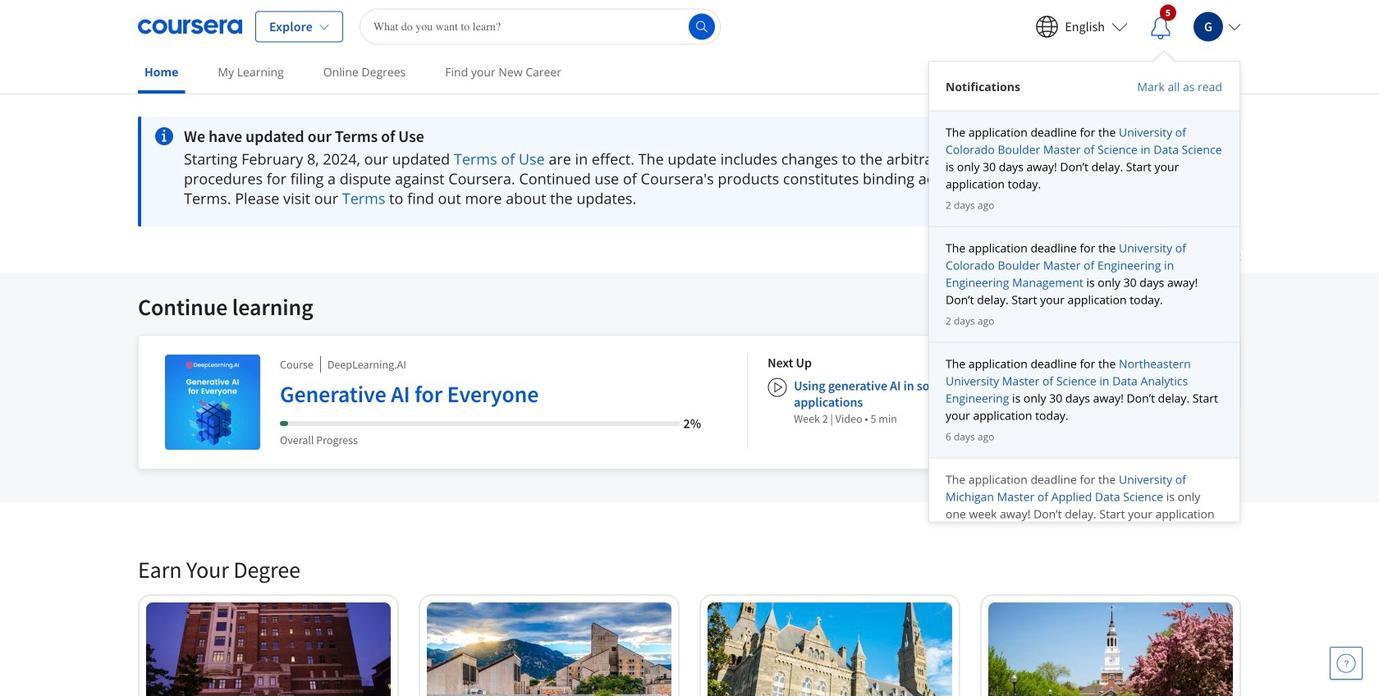 Task type: vqa. For each thing, say whether or not it's contained in the screenshot.
more to the top
no



Task type: locate. For each thing, give the bounding box(es) containing it.
information: we have updated our terms of use element
[[184, 126, 1124, 146]]

main content
[[0, 96, 1379, 696]]

None search field
[[359, 9, 721, 45]]

coursera image
[[138, 14, 242, 40]]



Task type: describe. For each thing, give the bounding box(es) containing it.
What do you want to learn? text field
[[359, 9, 721, 45]]

generative ai for everyone image
[[165, 355, 260, 450]]

help center image
[[1336, 653, 1356, 673]]

earn your degree collection element
[[128, 529, 1251, 696]]

more option for generative ai for everyone image
[[1008, 344, 1031, 367]]



